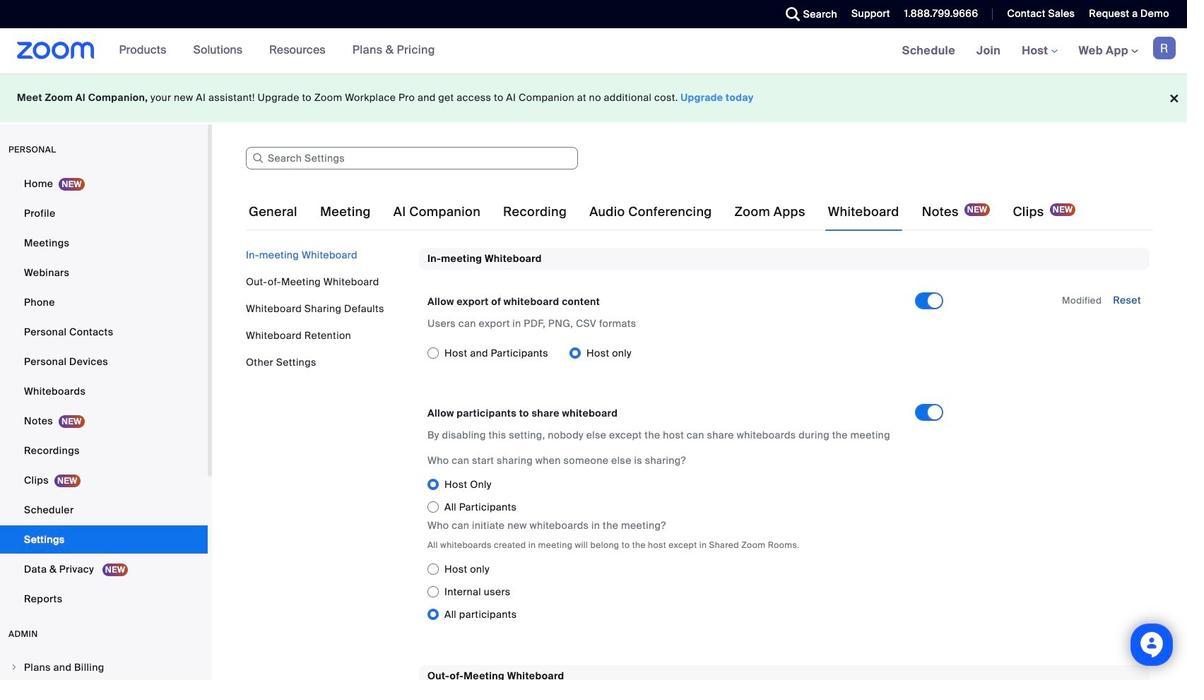 Task type: locate. For each thing, give the bounding box(es) containing it.
option group
[[427, 342, 915, 365], [427, 474, 955, 519], [427, 558, 955, 626]]

footer
[[0, 73, 1187, 122]]

banner
[[0, 28, 1187, 74]]

personal menu menu
[[0, 170, 208, 615]]

0 vertical spatial option group
[[427, 342, 915, 365]]

menu bar
[[246, 248, 408, 370]]

in-meeting whiteboard element
[[419, 248, 1150, 643]]

1 vertical spatial option group
[[427, 474, 955, 519]]

Search Settings text field
[[246, 147, 578, 170]]

menu item
[[0, 654, 208, 680]]

2 option group from the top
[[427, 474, 955, 519]]

2 vertical spatial option group
[[427, 558, 955, 626]]



Task type: describe. For each thing, give the bounding box(es) containing it.
product information navigation
[[109, 28, 446, 73]]

1 option group from the top
[[427, 342, 915, 365]]

meetings navigation
[[891, 28, 1187, 74]]

right image
[[10, 663, 18, 672]]

zoom logo image
[[17, 42, 94, 59]]

profile picture image
[[1153, 37, 1176, 59]]

3 option group from the top
[[427, 558, 955, 626]]

tabs of my account settings page tab list
[[246, 192, 1078, 232]]



Task type: vqa. For each thing, say whether or not it's contained in the screenshot.
Zoom Logo
yes



